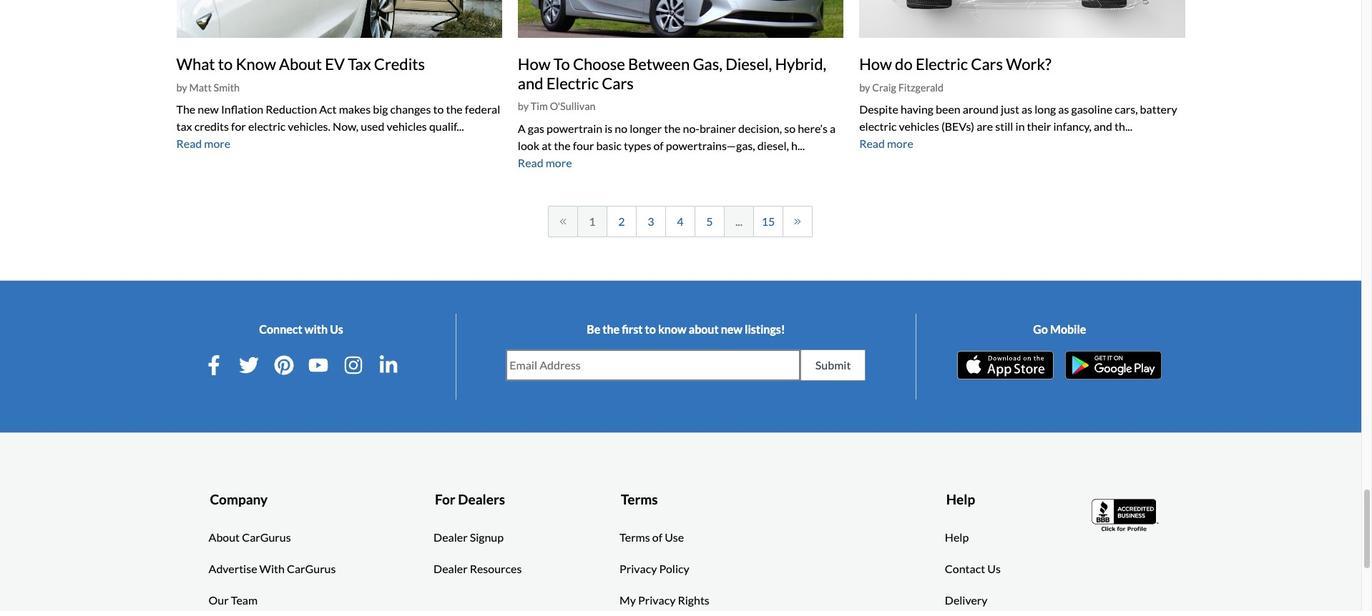 Task type: describe. For each thing, give the bounding box(es) containing it.
click for the bbb business review of this auto listing service in cambridge ma image
[[1092, 498, 1160, 534]]

electric inside how to choose between gas, diesel, hybrid, and electric cars
[[546, 74, 599, 93]]

for
[[435, 491, 456, 508]]

gas,
[[693, 55, 723, 74]]

been
[[936, 103, 961, 116]]

get it on google play image
[[1066, 351, 1162, 380]]

the right the be
[[603, 323, 620, 336]]

th...
[[1115, 120, 1133, 133]]

do
[[895, 55, 913, 74]]

our
[[209, 594, 229, 608]]

connect
[[259, 323, 302, 336]]

terms of use link
[[620, 530, 684, 547]]

how for how to choose between gas, diesel, hybrid, and electric cars
[[518, 55, 551, 74]]

terms for terms
[[621, 491, 658, 508]]

gasoline
[[1071, 103, 1113, 116]]

1 vertical spatial us
[[988, 563, 1001, 576]]

1 vertical spatial of
[[652, 531, 663, 545]]

what to know about ev tax credits
[[176, 55, 425, 74]]

1 horizontal spatial cars
[[971, 55, 1003, 74]]

no
[[615, 121, 628, 135]]

dealer for dealer signup
[[434, 531, 468, 545]]

signup
[[470, 531, 504, 545]]

for
[[231, 120, 246, 133]]

and inside the 'despite having been around just as long as gasoline cars, battery electric vehicles (bevs) are still in their infancy, and th... read more'
[[1094, 120, 1113, 133]]

and inside how to choose between gas, diesel, hybrid, and electric cars
[[518, 74, 543, 93]]

diesel,
[[726, 55, 772, 74]]

my
[[620, 594, 636, 608]]

pinterest image
[[274, 355, 294, 376]]

advertise with cargurus
[[209, 563, 336, 576]]

how to choose between gas, diesel, hybrid, and electric cars image
[[518, 0, 844, 38]]

by tim o'sullivan
[[518, 100, 596, 112]]

(bevs)
[[942, 120, 975, 133]]

tim
[[531, 100, 548, 112]]

1 vertical spatial privacy
[[638, 594, 676, 608]]

around
[[963, 103, 999, 116]]

twitter image
[[239, 355, 259, 376]]

dealer resources link
[[434, 561, 522, 578]]

0 vertical spatial cargurus
[[242, 531, 291, 545]]

contact us link
[[945, 561, 1001, 578]]

delivery link
[[945, 593, 988, 610]]

battery
[[1140, 103, 1178, 116]]

inflation
[[221, 103, 263, 116]]

new inside the new inflation reduction act makes big changes to the federal tax credits for electric vehicles. now, used vehicles qualif... read more
[[198, 103, 219, 116]]

1 as from the left
[[1022, 103, 1033, 116]]

15
[[762, 215, 775, 228]]

qualif...
[[429, 120, 464, 133]]

what
[[176, 55, 215, 74]]

2 link
[[607, 206, 637, 237]]

credits
[[374, 55, 425, 74]]

company
[[210, 491, 268, 508]]

our team
[[209, 594, 258, 608]]

0 horizontal spatial to
[[218, 55, 233, 74]]

Email Address email field
[[507, 350, 800, 381]]

about
[[689, 323, 719, 336]]

about cargurus link
[[209, 530, 291, 547]]

0 horizontal spatial us
[[330, 323, 343, 336]]

the right "at" on the left top of the page
[[554, 139, 571, 152]]

4
[[677, 215, 684, 228]]

know
[[236, 55, 276, 74]]

dealer for dealer resources
[[434, 563, 468, 576]]

instagram image
[[344, 355, 364, 376]]

my privacy rights
[[620, 594, 710, 608]]

by for what to know about ev tax credits
[[176, 81, 187, 94]]

5
[[706, 215, 713, 228]]

terms of use
[[620, 531, 684, 545]]

are
[[977, 120, 993, 133]]

privacy policy link
[[620, 561, 690, 578]]

fitzgerald
[[898, 81, 944, 94]]

brainer
[[700, 121, 736, 135]]

with
[[305, 323, 328, 336]]

dealers
[[458, 491, 505, 508]]

angle double left image
[[560, 216, 567, 227]]

1
[[589, 215, 596, 228]]

gas
[[528, 121, 545, 135]]

by for how do electric cars work?
[[859, 81, 870, 94]]

terms for terms of use
[[620, 531, 650, 545]]

infancy,
[[1054, 120, 1092, 133]]

diesel,
[[758, 139, 789, 152]]

linkedin image
[[379, 355, 399, 376]]

with
[[259, 563, 285, 576]]

angle double right image
[[794, 216, 801, 227]]

how to choose between gas, diesel, hybrid, and electric cars
[[518, 55, 827, 93]]

3
[[648, 215, 654, 228]]

more inside the 'despite having been around just as long as gasoline cars, battery electric vehicles (bevs) are still in their infancy, and th... read more'
[[887, 137, 914, 151]]

cars inside how to choose between gas, diesel, hybrid, and electric cars
[[602, 74, 634, 93]]

choose
[[573, 55, 625, 74]]

3 link
[[636, 206, 666, 237]]

listings!
[[745, 323, 785, 336]]

about cargurus
[[209, 531, 291, 545]]

1 vertical spatial new
[[721, 323, 743, 336]]

advertise with cargurus link
[[209, 561, 336, 578]]

federal
[[465, 103, 500, 116]]

how for how do electric cars work?
[[859, 55, 892, 74]]

matt
[[189, 81, 212, 94]]

cars,
[[1115, 103, 1138, 116]]

types
[[624, 139, 651, 152]]



Task type: vqa. For each thing, say whether or not it's contained in the screenshot.


Task type: locate. For each thing, give the bounding box(es) containing it.
dealer
[[434, 531, 468, 545], [434, 563, 468, 576]]

of left the use on the left
[[652, 531, 663, 545]]

0 vertical spatial help
[[946, 491, 975, 508]]

vehicles down changes
[[387, 120, 427, 133]]

read down despite on the top right of page
[[859, 137, 885, 151]]

read more link for what to know about ev tax credits
[[176, 137, 231, 151]]

read more link down credits
[[176, 137, 231, 151]]

how do electric cars work?
[[859, 55, 1052, 74]]

0 vertical spatial of
[[654, 139, 664, 152]]

electric inside the new inflation reduction act makes big changes to the federal tax credits for electric vehicles. now, used vehicles qualif... read more
[[248, 120, 286, 133]]

1 horizontal spatial and
[[1094, 120, 1113, 133]]

5 link
[[695, 206, 725, 237]]

terms
[[621, 491, 658, 508], [620, 531, 650, 545]]

long
[[1035, 103, 1056, 116]]

1 horizontal spatial vehicles
[[899, 120, 939, 133]]

1 horizontal spatial how
[[859, 55, 892, 74]]

0 horizontal spatial read
[[176, 137, 202, 151]]

0 vertical spatial dealer
[[434, 531, 468, 545]]

0 vertical spatial us
[[330, 323, 343, 336]]

vehicles inside the new inflation reduction act makes big changes to the federal tax credits for electric vehicles. now, used vehicles qualif... read more
[[387, 120, 427, 133]]

rights
[[678, 594, 710, 608]]

the
[[446, 103, 463, 116], [664, 121, 681, 135], [554, 139, 571, 152], [603, 323, 620, 336]]

how left to at the left of page
[[518, 55, 551, 74]]

new right about
[[721, 323, 743, 336]]

to
[[554, 55, 570, 74]]

2 vertical spatial to
[[645, 323, 656, 336]]

our team link
[[209, 593, 258, 610]]

makes
[[339, 103, 371, 116]]

2 electric from the left
[[859, 120, 897, 133]]

is
[[605, 121, 613, 135]]

basic
[[596, 139, 622, 152]]

more down having
[[887, 137, 914, 151]]

us right with
[[330, 323, 343, 336]]

electric
[[248, 120, 286, 133], [859, 120, 897, 133]]

to up qualif...
[[433, 103, 444, 116]]

how up craig
[[859, 55, 892, 74]]

4 link
[[665, 206, 696, 237]]

vehicles inside the 'despite having been around just as long as gasoline cars, battery electric vehicles (bevs) are still in their infancy, and th... read more'
[[899, 120, 939, 133]]

how do electric cars work? image
[[859, 0, 1185, 38]]

more down "at" on the left top of the page
[[546, 156, 572, 169]]

go
[[1033, 323, 1048, 336]]

by left tim
[[518, 100, 529, 112]]

read more link down despite on the top right of page
[[859, 137, 914, 151]]

the left no-
[[664, 121, 681, 135]]

tax
[[176, 120, 192, 133]]

no-
[[683, 121, 700, 135]]

as right long
[[1059, 103, 1069, 116]]

vehicles down having
[[899, 120, 939, 133]]

by craig fitzgerald
[[859, 81, 944, 94]]

0 horizontal spatial as
[[1022, 103, 1033, 116]]

cargurus up "with"
[[242, 531, 291, 545]]

1 horizontal spatial new
[[721, 323, 743, 336]]

read inside the a gas powertrain is no longer the no-brainer decision, so here's a look at the four basic types of powertrains—gas, diesel, h... read more
[[518, 156, 544, 169]]

1 horizontal spatial more
[[546, 156, 572, 169]]

0 horizontal spatial electric
[[546, 74, 599, 93]]

reduction
[[266, 103, 317, 116]]

of inside the a gas powertrain is no longer the no-brainer decision, so here's a look at the four basic types of powertrains—gas, diesel, h... read more
[[654, 139, 664, 152]]

1 horizontal spatial electric
[[916, 55, 968, 74]]

about inside about cargurus link
[[209, 531, 240, 545]]

by matt smith
[[176, 81, 240, 94]]

be
[[587, 323, 600, 336]]

1 vertical spatial help
[[945, 531, 969, 545]]

0 horizontal spatial how
[[518, 55, 551, 74]]

electric down despite on the top right of page
[[859, 120, 897, 133]]

1 vertical spatial cargurus
[[287, 563, 336, 576]]

2 vehicles from the left
[[899, 120, 939, 133]]

1 vehicles from the left
[[387, 120, 427, 133]]

how
[[518, 55, 551, 74], [859, 55, 892, 74]]

hybrid,
[[775, 55, 827, 74]]

my privacy rights link
[[620, 593, 710, 610]]

to right first
[[645, 323, 656, 336]]

dealer signup
[[434, 531, 504, 545]]

0 horizontal spatial more
[[204, 137, 231, 151]]

act
[[319, 103, 337, 116]]

1 vertical spatial terms
[[620, 531, 650, 545]]

1 vertical spatial and
[[1094, 120, 1113, 133]]

more inside the a gas powertrain is no longer the no-brainer decision, so here's a look at the four basic types of powertrains—gas, diesel, h... read more
[[546, 156, 572, 169]]

the inside the new inflation reduction act makes big changes to the federal tax credits for electric vehicles. now, used vehicles qualif... read more
[[446, 103, 463, 116]]

0 vertical spatial and
[[518, 74, 543, 93]]

how do electric cars work? link
[[859, 55, 1052, 74]]

us
[[330, 323, 343, 336], [988, 563, 1001, 576]]

2
[[618, 215, 625, 228]]

to inside the new inflation reduction act makes big changes to the federal tax credits for electric vehicles. now, used vehicles qualif... read more
[[433, 103, 444, 116]]

privacy
[[620, 563, 657, 576], [638, 594, 676, 608]]

facebook image
[[204, 355, 224, 376]]

0 horizontal spatial read more link
[[176, 137, 231, 151]]

2 horizontal spatial read more link
[[859, 137, 914, 151]]

2 horizontal spatial read
[[859, 137, 885, 151]]

used
[[361, 120, 385, 133]]

and up tim
[[518, 74, 543, 93]]

use
[[665, 531, 684, 545]]

0 vertical spatial privacy
[[620, 563, 657, 576]]

credits
[[194, 120, 229, 133]]

decision,
[[738, 121, 782, 135]]

0 vertical spatial terms
[[621, 491, 658, 508]]

terms up privacy policy
[[620, 531, 650, 545]]

vehicles.
[[288, 120, 331, 133]]

0 vertical spatial about
[[279, 55, 322, 74]]

still
[[995, 120, 1014, 133]]

read more link for how to choose between gas, diesel, hybrid, and electric cars
[[518, 156, 572, 169]]

terms up "terms of use"
[[621, 491, 658, 508]]

us right the contact
[[988, 563, 1001, 576]]

1 horizontal spatial electric
[[859, 120, 897, 133]]

dealer signup link
[[434, 530, 504, 547]]

know
[[658, 323, 687, 336]]

youtube image
[[309, 355, 329, 376]]

1 horizontal spatial read more link
[[518, 156, 572, 169]]

and left th... on the top right of the page
[[1094, 120, 1113, 133]]

1 dealer from the top
[[434, 531, 468, 545]]

read more link
[[176, 137, 231, 151], [859, 137, 914, 151], [518, 156, 572, 169]]

read down look
[[518, 156, 544, 169]]

electric up o'sullivan
[[546, 74, 599, 93]]

2 how from the left
[[859, 55, 892, 74]]

1 horizontal spatial us
[[988, 563, 1001, 576]]

the
[[176, 103, 196, 116]]

four
[[573, 139, 594, 152]]

about up advertise
[[209, 531, 240, 545]]

electric right 'for' at the top of page
[[248, 120, 286, 133]]

privacy up my
[[620, 563, 657, 576]]

1 vertical spatial dealer
[[434, 563, 468, 576]]

resources
[[470, 563, 522, 576]]

1 horizontal spatial as
[[1059, 103, 1069, 116]]

be the first to know about new listings!
[[587, 323, 785, 336]]

2 horizontal spatial to
[[645, 323, 656, 336]]

1 horizontal spatial about
[[279, 55, 322, 74]]

the up qualif...
[[446, 103, 463, 116]]

by left craig
[[859, 81, 870, 94]]

cargurus right "with"
[[287, 563, 336, 576]]

electric
[[916, 55, 968, 74], [546, 74, 599, 93]]

privacy inside "link"
[[620, 563, 657, 576]]

now,
[[333, 120, 359, 133]]

1 horizontal spatial read
[[518, 156, 544, 169]]

by left matt
[[176, 81, 187, 94]]

here's
[[798, 121, 828, 135]]

download on the app store image
[[958, 351, 1054, 380]]

cars
[[971, 55, 1003, 74], [602, 74, 634, 93]]

1 vertical spatial to
[[433, 103, 444, 116]]

by
[[176, 81, 187, 94], [859, 81, 870, 94], [518, 100, 529, 112]]

dealer left signup
[[434, 531, 468, 545]]

0 horizontal spatial cars
[[602, 74, 634, 93]]

1 horizontal spatial to
[[433, 103, 444, 116]]

at
[[542, 139, 552, 152]]

advertise
[[209, 563, 257, 576]]

1 electric from the left
[[248, 120, 286, 133]]

so
[[784, 121, 796, 135]]

2 horizontal spatial by
[[859, 81, 870, 94]]

0 horizontal spatial new
[[198, 103, 219, 116]]

how to choose between gas, diesel, hybrid, and electric cars link
[[518, 55, 827, 93]]

help up 'help' link
[[946, 491, 975, 508]]

as right the just
[[1022, 103, 1033, 116]]

help link
[[945, 530, 969, 547]]

0 horizontal spatial by
[[176, 81, 187, 94]]

of right "types"
[[654, 139, 664, 152]]

read more link for how do electric cars work?
[[859, 137, 914, 151]]

privacy policy
[[620, 563, 690, 576]]

2 dealer from the top
[[434, 563, 468, 576]]

by for how to choose between gas, diesel, hybrid, and electric cars
[[518, 100, 529, 112]]

cars up 'no'
[[602, 74, 634, 93]]

more down credits
[[204, 137, 231, 151]]

help up the contact
[[945, 531, 969, 545]]

0 horizontal spatial electric
[[248, 120, 286, 133]]

connect with us
[[259, 323, 343, 336]]

0 vertical spatial new
[[198, 103, 219, 116]]

mobile
[[1050, 323, 1086, 336]]

h...
[[791, 139, 805, 152]]

despite having been around just as long as gasoline cars, battery electric vehicles (bevs) are still in their infancy, and th... read more
[[859, 103, 1178, 151]]

read inside the 'despite having been around just as long as gasoline cars, battery electric vehicles (bevs) are still in their infancy, and th... read more'
[[859, 137, 885, 151]]

their
[[1027, 120, 1051, 133]]

having
[[901, 103, 934, 116]]

privacy right my
[[638, 594, 676, 608]]

15 link
[[753, 206, 784, 237]]

submit
[[816, 358, 851, 372]]

about left the ev
[[279, 55, 322, 74]]

the new inflation reduction act makes big changes to the federal tax credits for electric vehicles. now, used vehicles qualif... read more
[[176, 103, 500, 151]]

electric up fitzgerald
[[916, 55, 968, 74]]

how inside how to choose between gas, diesel, hybrid, and electric cars
[[518, 55, 551, 74]]

1 horizontal spatial by
[[518, 100, 529, 112]]

contact
[[945, 563, 985, 576]]

1 how from the left
[[518, 55, 551, 74]]

read inside the new inflation reduction act makes big changes to the federal tax credits for electric vehicles. now, used vehicles qualif... read more
[[176, 137, 202, 151]]

o'sullivan
[[550, 100, 596, 112]]

more inside the new inflation reduction act makes big changes to the federal tax credits for electric vehicles. now, used vehicles qualif... read more
[[204, 137, 231, 151]]

1 vertical spatial about
[[209, 531, 240, 545]]

despite
[[859, 103, 899, 116]]

read more link down "at" on the left top of the page
[[518, 156, 572, 169]]

work?
[[1006, 55, 1052, 74]]

2 as from the left
[[1059, 103, 1069, 116]]

electric inside the 'despite having been around just as long as gasoline cars, battery electric vehicles (bevs) are still in their infancy, and th... read more'
[[859, 120, 897, 133]]

2 horizontal spatial more
[[887, 137, 914, 151]]

first
[[622, 323, 643, 336]]

new up credits
[[198, 103, 219, 116]]

0 horizontal spatial and
[[518, 74, 543, 93]]

craig
[[872, 81, 897, 94]]

0 vertical spatial to
[[218, 55, 233, 74]]

changes
[[390, 103, 431, 116]]

look
[[518, 139, 540, 152]]

dealer down dealer signup link
[[434, 563, 468, 576]]

what to know about ev tax credits image
[[176, 0, 502, 38]]

between
[[628, 55, 690, 74]]

read down tax
[[176, 137, 202, 151]]

0 horizontal spatial about
[[209, 531, 240, 545]]

ev
[[325, 55, 345, 74]]

delivery
[[945, 594, 988, 608]]

to up smith
[[218, 55, 233, 74]]

0 horizontal spatial vehicles
[[387, 120, 427, 133]]

cars left work?
[[971, 55, 1003, 74]]



